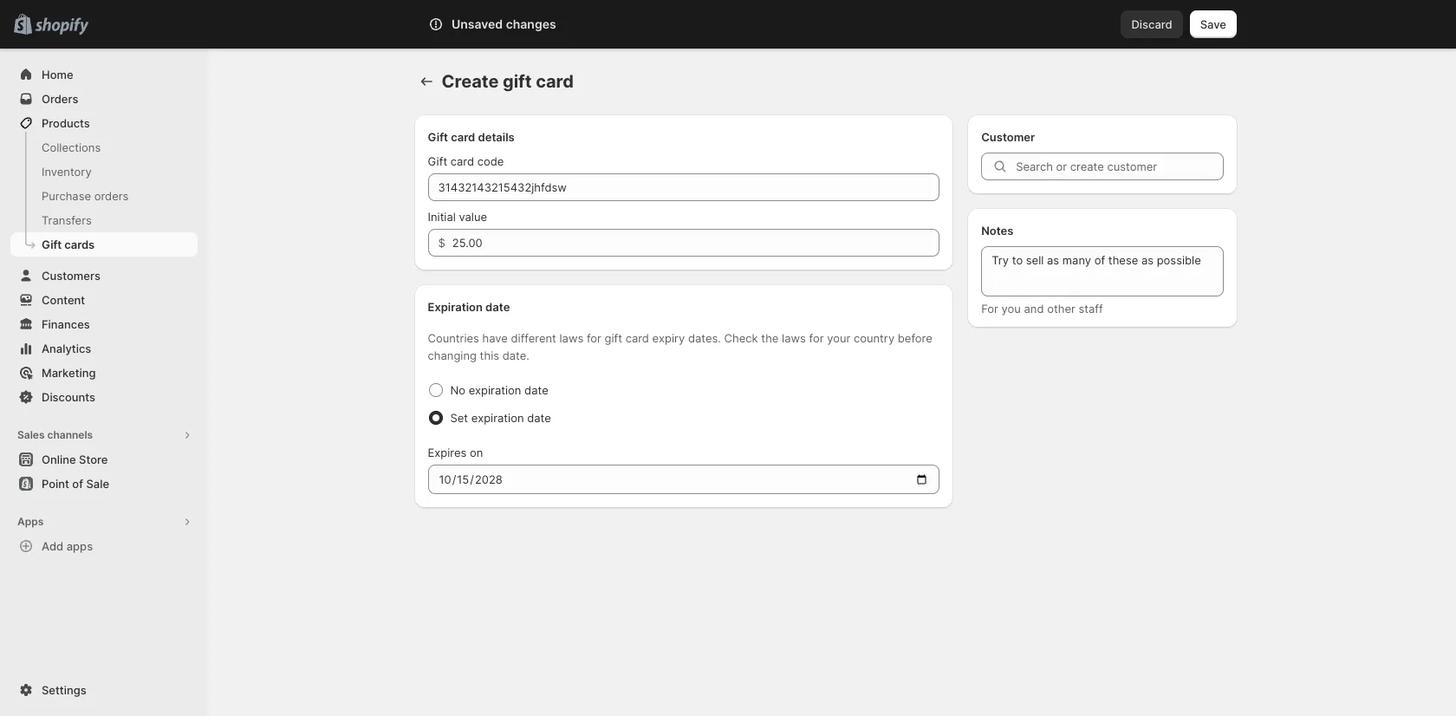Task type: locate. For each thing, give the bounding box(es) containing it.
transfers link
[[10, 208, 198, 232]]

check
[[725, 331, 758, 345]]

dates.
[[688, 331, 721, 345]]

gift left expiry
[[605, 331, 623, 345]]

point
[[42, 477, 69, 491]]

marketing
[[42, 366, 96, 380]]

marketing link
[[10, 361, 198, 385]]

other
[[1048, 302, 1076, 316]]

gift for gift card details
[[428, 130, 448, 144]]

0 vertical spatial gift
[[428, 130, 448, 144]]

save button
[[1190, 10, 1237, 38]]

expiration
[[428, 300, 483, 314]]

gift left cards
[[42, 238, 62, 251]]

gift for gift cards
[[42, 238, 62, 251]]

add apps
[[42, 539, 93, 553]]

apps
[[17, 515, 44, 528]]

laws right the
[[782, 331, 806, 345]]

1 vertical spatial gift
[[428, 154, 448, 168]]

0 horizontal spatial laws
[[560, 331, 584, 345]]

products
[[42, 116, 90, 130]]

inventory
[[42, 165, 92, 179]]

sale
[[86, 477, 109, 491]]

expiration up "set expiration date"
[[469, 383, 522, 397]]

2 vertical spatial gift
[[42, 238, 62, 251]]

save
[[1201, 17, 1227, 31]]

the
[[762, 331, 779, 345]]

for right different
[[587, 331, 602, 345]]

1 horizontal spatial laws
[[782, 331, 806, 345]]

on
[[470, 446, 483, 460]]

set expiration date
[[450, 411, 551, 425]]

create gift card
[[442, 71, 574, 92]]

orders link
[[10, 87, 198, 111]]

for left your
[[809, 331, 824, 345]]

1 horizontal spatial gift
[[605, 331, 623, 345]]

gift card code
[[428, 154, 504, 168]]

0 vertical spatial date
[[486, 300, 510, 314]]

0 horizontal spatial gift
[[503, 71, 532, 92]]

gift for gift card code
[[428, 154, 448, 168]]

purchase
[[42, 189, 91, 203]]

0 vertical spatial expiration
[[469, 383, 522, 397]]

home
[[42, 68, 73, 82]]

your
[[827, 331, 851, 345]]

cards
[[64, 238, 95, 251]]

Gift card code text field
[[428, 173, 940, 201]]

expiration date
[[428, 300, 510, 314]]

laws
[[560, 331, 584, 345], [782, 331, 806, 345]]

card
[[536, 71, 574, 92], [451, 130, 475, 144], [451, 154, 474, 168], [626, 331, 649, 345]]

card left expiry
[[626, 331, 649, 345]]

0 horizontal spatial for
[[587, 331, 602, 345]]

settings
[[42, 683, 86, 697]]

gift
[[428, 130, 448, 144], [428, 154, 448, 168], [42, 238, 62, 251]]

expiration
[[469, 383, 522, 397], [471, 411, 524, 425]]

discard link
[[1122, 10, 1183, 38]]

for
[[587, 331, 602, 345], [809, 331, 824, 345]]

date
[[486, 300, 510, 314], [525, 383, 549, 397], [527, 411, 551, 425]]

1 horizontal spatial for
[[809, 331, 824, 345]]

add apps button
[[10, 534, 198, 558]]

country
[[854, 331, 895, 345]]

gift right create
[[503, 71, 532, 92]]

online store
[[42, 453, 108, 466]]

create
[[442, 71, 499, 92]]

2 vertical spatial date
[[527, 411, 551, 425]]

1 vertical spatial gift
[[605, 331, 623, 345]]

for
[[982, 302, 999, 316]]

gift down "gift card details"
[[428, 154, 448, 168]]

Search or create customer text field
[[1016, 153, 1224, 180]]

sales channels
[[17, 428, 93, 441]]

customers link
[[10, 264, 198, 288]]

expiration down no expiration date
[[471, 411, 524, 425]]

card up 'gift card code'
[[451, 130, 475, 144]]

transfers
[[42, 213, 92, 227]]

date down no expiration date
[[527, 411, 551, 425]]

no
[[450, 383, 466, 397]]

settings link
[[10, 678, 198, 702]]

sales channels button
[[10, 423, 198, 447]]

1 vertical spatial expiration
[[471, 411, 524, 425]]

countries
[[428, 331, 479, 345]]

date up have
[[486, 300, 510, 314]]

online store link
[[10, 447, 198, 472]]

apps
[[66, 539, 93, 553]]

discard
[[1132, 17, 1173, 31]]

1 vertical spatial date
[[525, 383, 549, 397]]

for you and other staff
[[982, 302, 1104, 316]]

analytics link
[[10, 336, 198, 361]]

gift up 'gift card code'
[[428, 130, 448, 144]]

Expires on date field
[[428, 465, 940, 494]]

laws right different
[[560, 331, 584, 345]]

changes
[[506, 16, 556, 31]]

date for set expiration date
[[527, 411, 551, 425]]

date down date.
[[525, 383, 549, 397]]

discounts
[[42, 390, 95, 404]]

gift
[[503, 71, 532, 92], [605, 331, 623, 345]]

inventory link
[[10, 160, 198, 184]]

0 vertical spatial gift
[[503, 71, 532, 92]]

gift inside "link"
[[42, 238, 62, 251]]

no expiration date
[[450, 383, 549, 397]]



Task type: describe. For each thing, give the bounding box(es) containing it.
have
[[483, 331, 508, 345]]

content link
[[10, 288, 198, 312]]

expiration for set
[[471, 411, 524, 425]]

shopify image
[[35, 18, 89, 35]]

online store button
[[0, 447, 208, 472]]

initial
[[428, 210, 456, 224]]

before
[[898, 331, 933, 345]]

expiration for no
[[469, 383, 522, 397]]

unsaved changes
[[452, 16, 556, 31]]

gift inside countries have different laws for gift card expiry dates. check the laws for your country before changing this date.
[[605, 331, 623, 345]]

card inside countries have different laws for gift card expiry dates. check the laws for your country before changing this date.
[[626, 331, 649, 345]]

analytics
[[42, 342, 91, 356]]

online
[[42, 453, 76, 466]]

apps button
[[10, 510, 198, 534]]

2 laws from the left
[[782, 331, 806, 345]]

date for no expiration date
[[525, 383, 549, 397]]

search button
[[470, 10, 973, 38]]

initial value
[[428, 210, 487, 224]]

expires on
[[428, 446, 483, 460]]

orders
[[94, 189, 129, 203]]

Initial value text field
[[452, 229, 940, 257]]

2 for from the left
[[809, 331, 824, 345]]

sales
[[17, 428, 45, 441]]

customers
[[42, 269, 101, 283]]

finances
[[42, 317, 90, 331]]

orders
[[42, 92, 78, 106]]

unsaved
[[452, 16, 503, 31]]

content
[[42, 293, 85, 307]]

channels
[[47, 428, 93, 441]]

you
[[1002, 302, 1021, 316]]

card down changes
[[536, 71, 574, 92]]

finances link
[[10, 312, 198, 336]]

gift cards
[[42, 238, 95, 251]]

collections link
[[10, 135, 198, 160]]

gift cards link
[[10, 232, 198, 257]]

this
[[480, 349, 499, 362]]

point of sale link
[[10, 472, 198, 496]]

1 for from the left
[[587, 331, 602, 345]]

staff
[[1079, 302, 1104, 316]]

countries have different laws for gift card expiry dates. check the laws for your country before changing this date.
[[428, 331, 933, 362]]

expiry
[[653, 331, 685, 345]]

notes
[[982, 224, 1014, 238]]

card down "gift card details"
[[451, 154, 474, 168]]

code
[[478, 154, 504, 168]]

point of sale
[[42, 477, 109, 491]]

customer
[[982, 130, 1035, 144]]

different
[[511, 331, 557, 345]]

value
[[459, 210, 487, 224]]

1 laws from the left
[[560, 331, 584, 345]]

purchase orders
[[42, 189, 129, 203]]

and
[[1024, 302, 1044, 316]]

search
[[499, 17, 536, 31]]

details
[[478, 130, 515, 144]]

home link
[[10, 62, 198, 87]]

add
[[42, 539, 64, 553]]

date.
[[503, 349, 530, 362]]

store
[[79, 453, 108, 466]]

Add a note text field
[[982, 246, 1224, 297]]

point of sale button
[[0, 472, 208, 496]]

of
[[72, 477, 83, 491]]

$
[[438, 236, 446, 250]]

gift card details
[[428, 130, 515, 144]]

expires
[[428, 446, 467, 460]]

set
[[450, 411, 468, 425]]

changing
[[428, 349, 477, 362]]

discounts link
[[10, 385, 198, 409]]

purchase orders link
[[10, 184, 198, 208]]

collections
[[42, 140, 101, 154]]

products link
[[10, 111, 198, 135]]



Task type: vqa. For each thing, say whether or not it's contained in the screenshot.
1st "for" from the right
yes



